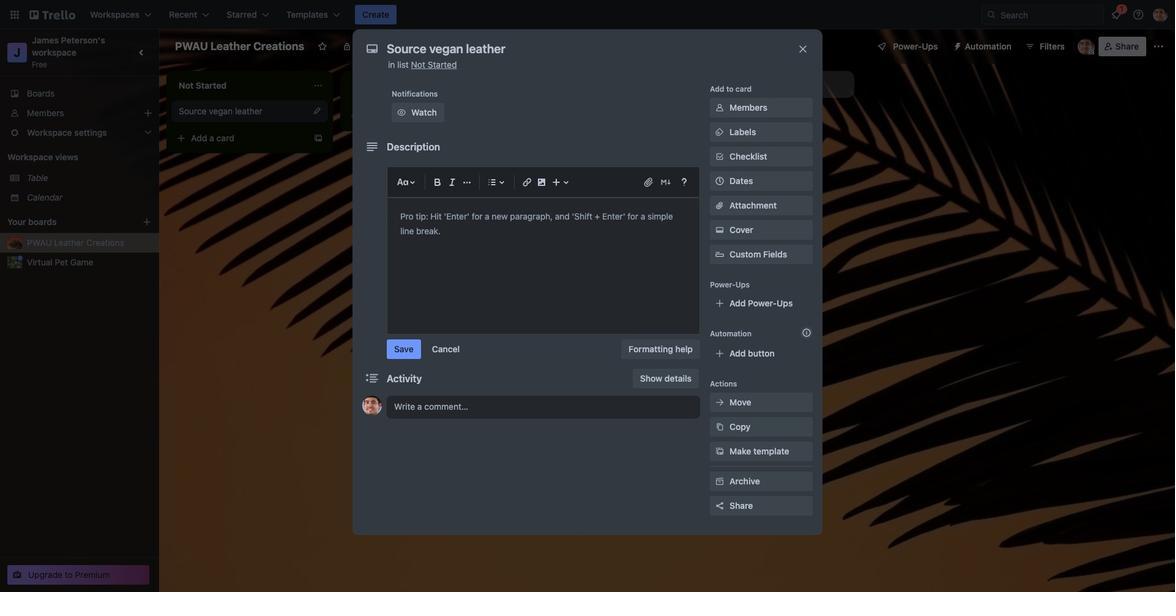 Task type: describe. For each thing, give the bounding box(es) containing it.
1 notification image
[[1110, 7, 1124, 22]]

make
[[730, 446, 752, 457]]

1 vertical spatial share button
[[710, 497, 813, 516]]

create from template… image
[[314, 133, 323, 143]]

board
[[416, 41, 440, 51]]

sm image for watch
[[396, 107, 408, 119]]

1 vertical spatial pwau leather creations
[[27, 238, 124, 248]]

add inside add another list button
[[710, 79, 726, 89]]

save
[[394, 344, 414, 355]]

custom
[[730, 249, 761, 260]]

peterson's
[[61, 35, 105, 45]]

0 horizontal spatial share
[[730, 501, 753, 511]]

1 vertical spatial card
[[390, 111, 408, 121]]

0 horizontal spatial add a card button
[[171, 129, 309, 148]]

description
[[387, 141, 440, 152]]

james peterson (jamespeterson93) image inside primary element
[[1154, 7, 1168, 22]]

open help dialog image
[[677, 175, 692, 190]]

add another list button
[[688, 71, 855, 98]]

virtual pet game link
[[27, 257, 152, 269]]

move link
[[710, 393, 813, 413]]

1 horizontal spatial members
[[730, 102, 768, 113]]

open information menu image
[[1133, 9, 1145, 21]]

to for premium
[[65, 570, 73, 580]]

attachment
[[730, 200, 777, 211]]

private
[[357, 41, 385, 51]]

list inside button
[[762, 79, 774, 89]]

attachment button
[[710, 196, 813, 216]]

another
[[729, 79, 760, 89]]

table
[[27, 173, 48, 183]]

add inside add power-ups "link"
[[730, 298, 746, 309]]

add power-ups link
[[710, 294, 813, 314]]

james
[[32, 35, 59, 45]]

board link
[[395, 37, 447, 56]]

virtual pet game
[[27, 257, 93, 268]]

0 horizontal spatial a
[[209, 133, 214, 143]]

table link
[[27, 172, 152, 184]]

1 horizontal spatial members link
[[710, 98, 813, 118]]

workspace views
[[7, 152, 78, 162]]

1 horizontal spatial add a card
[[365, 111, 408, 121]]

add power-ups
[[730, 298, 793, 309]]

make template
[[730, 446, 790, 457]]

dates button
[[710, 171, 813, 191]]

sm image for labels
[[714, 126, 726, 138]]

virtual
[[27, 257, 53, 268]]

add button button
[[710, 344, 813, 364]]

sm image for copy
[[714, 421, 726, 434]]

help
[[676, 344, 693, 355]]

pwau leather creations link
[[27, 237, 152, 249]]

automation button
[[948, 37, 1019, 56]]

sm image for checklist
[[714, 151, 726, 163]]

ups inside button
[[922, 41, 938, 51]]

checklist link
[[710, 147, 813, 167]]

your
[[7, 217, 26, 227]]

calendar
[[27, 192, 62, 203]]

0 vertical spatial add a card button
[[345, 107, 483, 126]]

game
[[70, 257, 93, 268]]

sm image for make template
[[714, 446, 726, 458]]

show details
[[640, 374, 692, 384]]

filters button
[[1022, 37, 1069, 56]]

cancel button
[[425, 340, 467, 359]]

vegan
[[209, 106, 233, 116]]

private button
[[335, 37, 393, 56]]

formatting help
[[629, 344, 693, 355]]

create
[[363, 9, 390, 20]]

Write a comment text field
[[387, 396, 700, 418]]

creations inside the board name text box
[[253, 40, 304, 53]]

workspace
[[32, 47, 77, 58]]

attach and insert link image
[[643, 176, 655, 189]]

labels
[[730, 127, 756, 137]]

custom fields button
[[710, 249, 813, 261]]

premium
[[75, 570, 110, 580]]

button
[[748, 348, 775, 359]]

not started link
[[411, 59, 457, 70]]

make template link
[[710, 442, 813, 462]]

james peterson's workspace link
[[32, 35, 107, 58]]

template
[[754, 446, 790, 457]]

0 horizontal spatial members
[[27, 108, 64, 118]]

add inside add button button
[[730, 348, 746, 359]]

Search field
[[997, 6, 1104, 24]]

sm image for members
[[714, 102, 726, 114]]

in list not started
[[388, 59, 457, 70]]

dates
[[730, 176, 753, 186]]

show
[[640, 374, 663, 384]]

add to card
[[710, 84, 752, 94]]

0 horizontal spatial add a card
[[191, 133, 235, 143]]

pwau leather creations inside the board name text box
[[175, 40, 304, 53]]

0 vertical spatial share
[[1116, 41, 1140, 51]]

sm image for archive
[[714, 476, 726, 488]]

boards link
[[0, 84, 159, 103]]

boards
[[28, 217, 57, 227]]

sm image for automation
[[948, 37, 965, 54]]

filters
[[1040, 41, 1065, 51]]

source
[[179, 106, 207, 116]]

2 horizontal spatial card
[[736, 84, 752, 94]]



Task type: locate. For each thing, give the bounding box(es) containing it.
creations left star or unstar board icon
[[253, 40, 304, 53]]

1 vertical spatial list
[[762, 79, 774, 89]]

0 horizontal spatial automation
[[710, 329, 752, 339]]

0 horizontal spatial power-ups
[[710, 280, 750, 290]]

automation up add button
[[710, 329, 752, 339]]

add board image
[[142, 217, 152, 227]]

actions
[[710, 380, 738, 389]]

1 horizontal spatial a
[[383, 111, 388, 121]]

1 horizontal spatial to
[[727, 84, 734, 94]]

james peterson (jamespeterson93) image
[[362, 396, 382, 416]]

power-ups
[[894, 41, 938, 51], [710, 280, 750, 290]]

to up labels
[[727, 84, 734, 94]]

cover
[[730, 225, 754, 235]]

add
[[710, 79, 726, 89], [710, 84, 725, 94], [365, 111, 381, 121], [191, 133, 207, 143], [730, 298, 746, 309], [730, 348, 746, 359]]

1 horizontal spatial pwau
[[175, 40, 208, 53]]

1 horizontal spatial james peterson (jamespeterson93) image
[[1154, 7, 1168, 22]]

2 horizontal spatial ups
[[922, 41, 938, 51]]

your boards with 2 items element
[[7, 215, 124, 230]]

activity
[[387, 374, 422, 385]]

1 vertical spatial automation
[[710, 329, 752, 339]]

2 vertical spatial power-
[[748, 298, 777, 309]]

0 horizontal spatial to
[[65, 570, 73, 580]]

1 horizontal spatial automation
[[965, 41, 1012, 51]]

sm image inside labels link
[[714, 126, 726, 138]]

1 horizontal spatial list
[[762, 79, 774, 89]]

sm image inside the archive link
[[714, 476, 726, 488]]

italic ⌘i image
[[445, 175, 460, 190]]

0 vertical spatial a
[[383, 111, 388, 121]]

creations up virtual pet game link on the left
[[86, 238, 124, 248]]

0 vertical spatial automation
[[965, 41, 1012, 51]]

j link
[[7, 43, 27, 62]]

move
[[730, 397, 752, 408]]

1 horizontal spatial share
[[1116, 41, 1140, 51]]

james peterson's workspace free
[[32, 35, 107, 69]]

share button down the '1 notification' image
[[1099, 37, 1147, 56]]

0 vertical spatial pwau leather creations
[[175, 40, 304, 53]]

automation
[[965, 41, 1012, 51], [710, 329, 752, 339]]

members link up labels link
[[710, 98, 813, 118]]

Main content area, start typing to enter text. text field
[[400, 209, 687, 239]]

sm image right power-ups button
[[948, 37, 965, 54]]

0 horizontal spatial james peterson (jamespeterson93) image
[[1078, 38, 1095, 55]]

upgrade to premium
[[28, 570, 110, 580]]

0 vertical spatial creations
[[253, 40, 304, 53]]

calendar link
[[27, 192, 152, 204]]

upgrade
[[28, 570, 62, 580]]

1 vertical spatial to
[[65, 570, 73, 580]]

formatting help link
[[622, 340, 700, 359]]

pet
[[55, 257, 68, 268]]

custom fields
[[730, 249, 788, 260]]

ups up the add power-ups
[[736, 280, 750, 290]]

copy link
[[710, 418, 813, 437]]

1 vertical spatial add a card
[[191, 133, 235, 143]]

sm image inside copy link
[[714, 421, 726, 434]]

started
[[428, 59, 457, 70]]

primary element
[[0, 0, 1176, 29]]

0 vertical spatial card
[[736, 84, 752, 94]]

0 vertical spatial leather
[[211, 40, 251, 53]]

1 horizontal spatial power-
[[748, 298, 777, 309]]

0 vertical spatial add a card
[[365, 111, 408, 121]]

to inside upgrade to premium link
[[65, 570, 73, 580]]

share down archive
[[730, 501, 753, 511]]

labels link
[[710, 122, 813, 142]]

0 vertical spatial power-
[[894, 41, 922, 51]]

edit card image
[[312, 106, 322, 116]]

1 horizontal spatial ups
[[777, 298, 793, 309]]

more formatting image
[[460, 175, 475, 190]]

sm image inside checklist link
[[714, 151, 726, 163]]

sm image left the "checklist"
[[714, 151, 726, 163]]

sm image left archive
[[714, 476, 726, 488]]

source vegan leather link
[[179, 105, 321, 118]]

ups inside "link"
[[777, 298, 793, 309]]

sm image for move
[[714, 397, 726, 409]]

show menu image
[[1153, 40, 1165, 53]]

2 horizontal spatial power-
[[894, 41, 922, 51]]

sm image left make
[[714, 446, 726, 458]]

link image
[[520, 175, 535, 190]]

0 vertical spatial to
[[727, 84, 734, 94]]

1 horizontal spatial add a card button
[[345, 107, 483, 126]]

card left watch
[[390, 111, 408, 121]]

share
[[1116, 41, 1140, 51], [730, 501, 753, 511]]

0 vertical spatial list
[[397, 59, 409, 70]]

members link down the boards at the left top of the page
[[0, 103, 159, 123]]

cancel
[[432, 344, 460, 355]]

0 vertical spatial power-ups
[[894, 41, 938, 51]]

0 horizontal spatial creations
[[86, 238, 124, 248]]

ups
[[922, 41, 938, 51], [736, 280, 750, 290], [777, 298, 793, 309]]

in
[[388, 59, 395, 70]]

sm image
[[948, 37, 965, 54], [714, 102, 726, 114], [714, 126, 726, 138], [714, 224, 726, 236], [714, 446, 726, 458], [714, 476, 726, 488]]

sm image inside make template link
[[714, 446, 726, 458]]

sm image left cover
[[714, 224, 726, 236]]

0 horizontal spatial card
[[216, 133, 235, 143]]

card up labels
[[736, 84, 752, 94]]

None text field
[[381, 38, 785, 60]]

leather
[[211, 40, 251, 53], [54, 238, 84, 248]]

sm image down add to card
[[714, 102, 726, 114]]

add a card down "source vegan leather"
[[191, 133, 235, 143]]

add a card button
[[345, 107, 483, 126], [171, 129, 309, 148]]

1 vertical spatial ups
[[736, 280, 750, 290]]

share button down the archive link
[[710, 497, 813, 516]]

sm image
[[396, 107, 408, 119], [714, 151, 726, 163], [714, 397, 726, 409], [714, 421, 726, 434]]

add button
[[730, 348, 775, 359]]

sm image down actions
[[714, 397, 726, 409]]

members down the boards at the left top of the page
[[27, 108, 64, 118]]

to right the upgrade
[[65, 570, 73, 580]]

1 vertical spatial pwau
[[27, 238, 52, 248]]

add a card button down notifications
[[345, 107, 483, 126]]

sm image left watch
[[396, 107, 408, 119]]

0 horizontal spatial power-
[[710, 280, 736, 290]]

customize views image
[[453, 40, 466, 53]]

james peterson (jamespeterson93) image right filters
[[1078, 38, 1095, 55]]

power- inside "link"
[[748, 298, 777, 309]]

view markdown image
[[660, 176, 672, 189]]

leather
[[235, 106, 263, 116]]

add a card button down 'leather'
[[171, 129, 309, 148]]

j
[[14, 45, 21, 59]]

sm image inside watch button
[[396, 107, 408, 119]]

0 horizontal spatial members link
[[0, 103, 159, 123]]

watch
[[411, 107, 437, 118]]

checklist
[[730, 151, 768, 162]]

image image
[[535, 175, 549, 190]]

share left show menu image
[[1116, 41, 1140, 51]]

fields
[[764, 249, 788, 260]]

copy
[[730, 422, 751, 432]]

pwau
[[175, 40, 208, 53], [27, 238, 52, 248]]

workspace
[[7, 152, 53, 162]]

sm image left labels
[[714, 126, 726, 138]]

formatting
[[629, 344, 673, 355]]

power-ups inside button
[[894, 41, 938, 51]]

2 vertical spatial ups
[[777, 298, 793, 309]]

not
[[411, 59, 426, 70]]

0 horizontal spatial leather
[[54, 238, 84, 248]]

automation down search icon
[[965, 41, 1012, 51]]

ups down fields
[[777, 298, 793, 309]]

show details link
[[633, 369, 699, 389]]

0 horizontal spatial pwau
[[27, 238, 52, 248]]

0 vertical spatial ups
[[922, 41, 938, 51]]

sm image left copy
[[714, 421, 726, 434]]

sm image for cover
[[714, 224, 726, 236]]

list right in
[[397, 59, 409, 70]]

1 horizontal spatial leather
[[211, 40, 251, 53]]

1 vertical spatial james peterson (jamespeterson93) image
[[1078, 38, 1095, 55]]

sm image inside move link
[[714, 397, 726, 409]]

list
[[397, 59, 409, 70], [762, 79, 774, 89]]

1 vertical spatial power-ups
[[710, 280, 750, 290]]

star or unstar board image
[[318, 42, 328, 51]]

add a card
[[365, 111, 408, 121], [191, 133, 235, 143]]

sm image inside cover link
[[714, 224, 726, 236]]

1 vertical spatial creations
[[86, 238, 124, 248]]

search image
[[987, 10, 997, 20]]

cover link
[[710, 220, 813, 240]]

editor toolbar toolbar
[[393, 173, 694, 192]]

0 horizontal spatial pwau leather creations
[[27, 238, 124, 248]]

archive
[[730, 476, 760, 487]]

a down "source vegan leather"
[[209, 133, 214, 143]]

power- inside button
[[894, 41, 922, 51]]

watch button
[[392, 103, 444, 122]]

members
[[730, 102, 768, 113], [27, 108, 64, 118]]

add another list
[[710, 79, 774, 89]]

1 horizontal spatial creations
[[253, 40, 304, 53]]

1 horizontal spatial card
[[390, 111, 408, 121]]

1 vertical spatial leather
[[54, 238, 84, 248]]

0 horizontal spatial share button
[[710, 497, 813, 516]]

pwau inside the board name text box
[[175, 40, 208, 53]]

boards
[[27, 88, 55, 99]]

a left watch button
[[383, 111, 388, 121]]

1 horizontal spatial share button
[[1099, 37, 1147, 56]]

add a card down notifications
[[365, 111, 408, 121]]

james peterson (jamespeterson93) image
[[1154, 7, 1168, 22], [1078, 38, 1095, 55]]

your boards
[[7, 217, 57, 227]]

1 vertical spatial power-
[[710, 280, 736, 290]]

power-ups button
[[869, 37, 946, 56]]

bold ⌘b image
[[430, 175, 445, 190]]

automation inside button
[[965, 41, 1012, 51]]

text styles image
[[396, 175, 410, 190]]

1 horizontal spatial power-ups
[[894, 41, 938, 51]]

Board name text field
[[169, 37, 311, 56]]

0 vertical spatial james peterson (jamespeterson93) image
[[1154, 7, 1168, 22]]

1 vertical spatial add a card button
[[171, 129, 309, 148]]

to for card
[[727, 84, 734, 94]]

card down vegan
[[216, 133, 235, 143]]

create button
[[355, 5, 397, 24]]

sm image inside automation button
[[948, 37, 965, 54]]

james peterson (jamespeterson93) image right open information menu icon
[[1154, 7, 1168, 22]]

lists image
[[485, 175, 500, 190]]

ups left automation button
[[922, 41, 938, 51]]

0 horizontal spatial ups
[[736, 280, 750, 290]]

leather inside the board name text box
[[211, 40, 251, 53]]

creations
[[253, 40, 304, 53], [86, 238, 124, 248]]

power-
[[894, 41, 922, 51], [710, 280, 736, 290], [748, 298, 777, 309]]

list right another
[[762, 79, 774, 89]]

1 horizontal spatial pwau leather creations
[[175, 40, 304, 53]]

share button
[[1099, 37, 1147, 56], [710, 497, 813, 516]]

1 vertical spatial a
[[209, 133, 214, 143]]

1 vertical spatial share
[[730, 501, 753, 511]]

2 vertical spatial card
[[216, 133, 235, 143]]

free
[[32, 60, 47, 69]]

0 horizontal spatial list
[[397, 59, 409, 70]]

members down another
[[730, 102, 768, 113]]

source vegan leather
[[179, 106, 263, 116]]

archive link
[[710, 472, 813, 492]]

notifications
[[392, 89, 438, 99]]

0 vertical spatial pwau
[[175, 40, 208, 53]]

views
[[55, 152, 78, 162]]

0 vertical spatial share button
[[1099, 37, 1147, 56]]

details
[[665, 374, 692, 384]]

save button
[[387, 340, 421, 359]]

upgrade to premium link
[[7, 566, 149, 585]]



Task type: vqa. For each thing, say whether or not it's contained in the screenshot.
Add a card associated with rightmost Add a card button
yes



